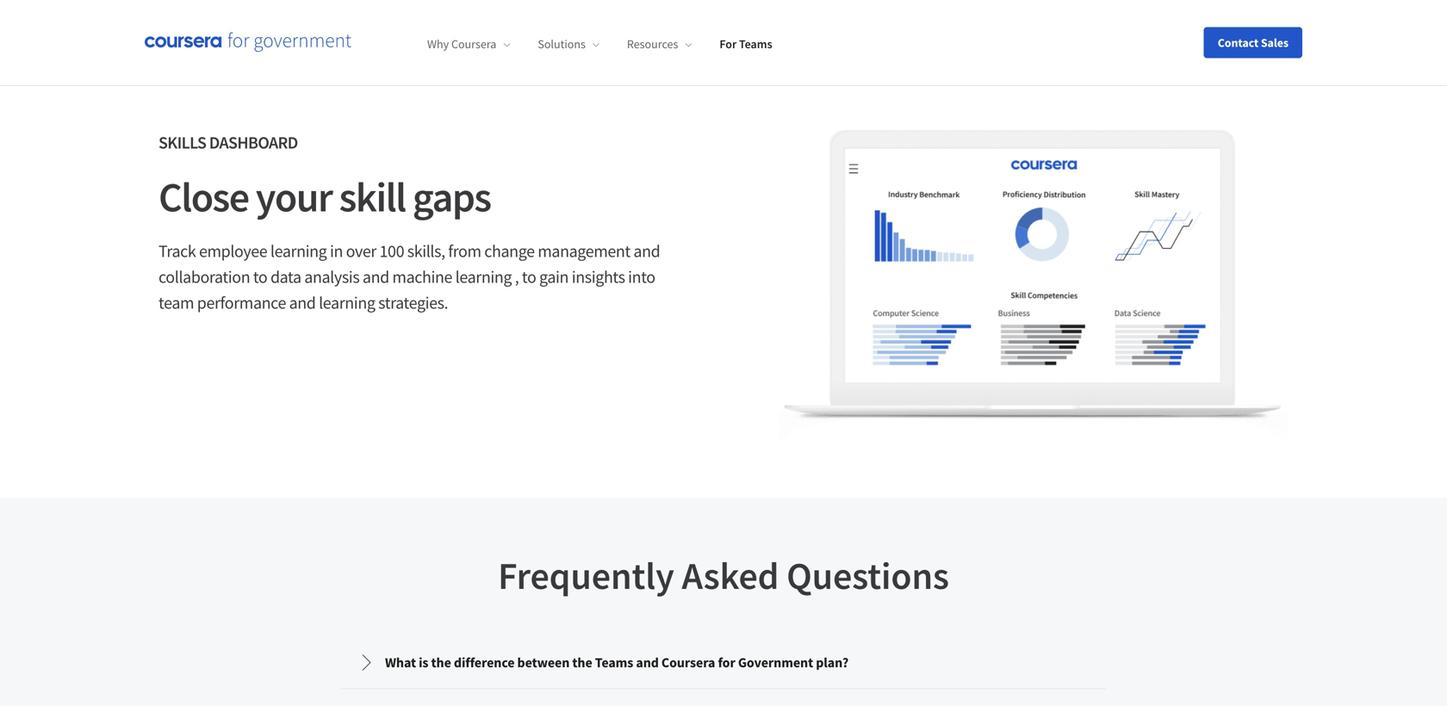 Task type: locate. For each thing, give the bounding box(es) containing it.
and
[[633, 240, 660, 262], [363, 266, 389, 288], [289, 292, 316, 313], [636, 654, 659, 671]]

for teams link
[[720, 36, 772, 52]]

teams right for
[[739, 36, 772, 52]]

teams
[[739, 36, 772, 52], [595, 654, 633, 671]]

to right ,
[[522, 266, 536, 288]]

skills dashboard 2 image
[[779, 130, 1289, 443]]

dashboard
[[209, 132, 298, 153]]

learning down analysis
[[319, 292, 375, 313]]

and up into
[[633, 240, 660, 262]]

solutions link
[[538, 36, 599, 52]]

what is the difference between the teams and coursera for government plan? button
[[344, 639, 1103, 687]]

1 horizontal spatial teams
[[739, 36, 772, 52]]

0 vertical spatial teams
[[739, 36, 772, 52]]

1 vertical spatial coursera
[[661, 654, 715, 671]]

performance
[[197, 292, 286, 313]]

learning down from
[[455, 266, 512, 288]]

1 vertical spatial teams
[[595, 654, 633, 671]]

strategies.
[[378, 292, 448, 313]]

asked
[[682, 552, 779, 600]]

coursera right why
[[451, 36, 496, 52]]

between
[[517, 654, 570, 671]]

1 horizontal spatial to
[[522, 266, 536, 288]]

0 horizontal spatial to
[[253, 266, 267, 288]]

and left for in the bottom of the page
[[636, 654, 659, 671]]

contact sales
[[1218, 35, 1289, 50]]

and inside what is the difference between the teams and coursera for government plan? dropdown button
[[636, 654, 659, 671]]

coursera inside dropdown button
[[661, 654, 715, 671]]

the right is
[[431, 654, 451, 671]]

2 vertical spatial learning
[[319, 292, 375, 313]]

0 vertical spatial coursera
[[451, 36, 496, 52]]

close
[[158, 171, 249, 223]]

1 the from the left
[[431, 654, 451, 671]]

2 to from the left
[[522, 266, 536, 288]]

teams right between
[[595, 654, 633, 671]]

what
[[385, 654, 416, 671]]

0 horizontal spatial the
[[431, 654, 451, 671]]

learning
[[270, 240, 327, 262], [455, 266, 512, 288], [319, 292, 375, 313]]

1 horizontal spatial the
[[572, 654, 592, 671]]

coursera left for in the bottom of the page
[[661, 654, 715, 671]]

and down the over
[[363, 266, 389, 288]]

0 horizontal spatial teams
[[595, 654, 633, 671]]

coursera
[[451, 36, 496, 52], [661, 654, 715, 671]]

the
[[431, 654, 451, 671], [572, 654, 592, 671]]

1 vertical spatial learning
[[455, 266, 512, 288]]

100
[[379, 240, 404, 262]]

gaps
[[413, 171, 491, 223]]

to left data
[[253, 266, 267, 288]]

track
[[158, 240, 196, 262]]

2 the from the left
[[572, 654, 592, 671]]

skills,
[[407, 240, 445, 262]]

management
[[538, 240, 630, 262]]

resources
[[627, 36, 678, 52]]

0 horizontal spatial coursera
[[451, 36, 496, 52]]

why
[[427, 36, 449, 52]]

the right between
[[572, 654, 592, 671]]

1 horizontal spatial coursera
[[661, 654, 715, 671]]

coursera for government image
[[145, 32, 351, 53]]

to
[[253, 266, 267, 288], [522, 266, 536, 288]]

frequently
[[498, 552, 674, 600]]

learning up data
[[270, 240, 327, 262]]

skills dashboard
[[158, 132, 298, 153]]

gain
[[539, 266, 569, 288]]



Task type: describe. For each thing, give the bounding box(es) containing it.
into
[[628, 266, 655, 288]]

government
[[738, 654, 813, 671]]

1 to from the left
[[253, 266, 267, 288]]

solutions
[[538, 36, 586, 52]]

contact sales button
[[1204, 27, 1302, 58]]

why coursera
[[427, 36, 496, 52]]

skill
[[339, 171, 406, 223]]

employee
[[199, 240, 267, 262]]

machine
[[392, 266, 452, 288]]

analysis
[[304, 266, 359, 288]]

and down data
[[289, 292, 316, 313]]

contact
[[1218, 35, 1259, 50]]

change
[[484, 240, 535, 262]]

,
[[515, 266, 519, 288]]

what is the difference between the teams and coursera for government plan?
[[385, 654, 849, 671]]

for teams
[[720, 36, 772, 52]]

data
[[270, 266, 301, 288]]

why coursera link
[[427, 36, 510, 52]]

teams inside dropdown button
[[595, 654, 633, 671]]

is
[[419, 654, 428, 671]]

collaboration
[[158, 266, 250, 288]]

difference
[[454, 654, 515, 671]]

questions
[[787, 552, 949, 600]]

for
[[718, 654, 735, 671]]

your
[[256, 171, 332, 223]]

frequently asked questions
[[498, 552, 949, 600]]

for
[[720, 36, 737, 52]]

close your skill gaps
[[158, 171, 491, 223]]

from
[[448, 240, 481, 262]]

insights
[[572, 266, 625, 288]]

over
[[346, 240, 376, 262]]

skills
[[158, 132, 206, 153]]

in
[[330, 240, 343, 262]]

plan?
[[816, 654, 849, 671]]

resources link
[[627, 36, 692, 52]]

team
[[158, 292, 194, 313]]

track employee learning in over 100 skills, from change management and collaboration to data analysis and machine learning , to gain insights into team performance and learning strategies.
[[158, 240, 660, 313]]

sales
[[1261, 35, 1289, 50]]

0 vertical spatial learning
[[270, 240, 327, 262]]



Task type: vqa. For each thing, say whether or not it's contained in the screenshot.
and
yes



